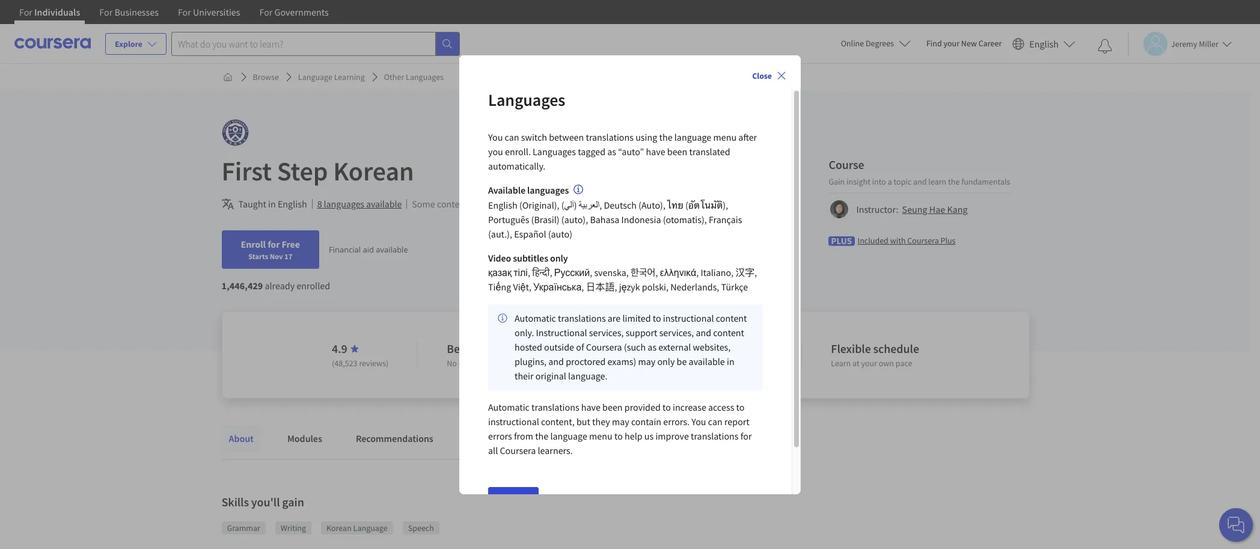 Task type: describe. For each thing, give the bounding box(es) containing it.
1 horizontal spatial your
[[944, 38, 960, 49]]

flexible schedule learn at your own pace
[[831, 341, 919, 369]]

english button
[[1008, 24, 1081, 63]]

with
[[890, 235, 906, 246]]

enroll
[[241, 238, 266, 250]]

content,
[[541, 416, 575, 428]]

improve
[[656, 430, 689, 442]]

translations up the content,
[[532, 401, 579, 413]]

0 vertical spatial korean
[[333, 155, 414, 188]]

plus
[[941, 235, 956, 246]]

(48,523 reviews)
[[332, 358, 389, 369]]

العربية
[[579, 199, 600, 211]]

limited
[[623, 312, 651, 324]]

1 vertical spatial and
[[696, 327, 711, 339]]

between
[[549, 131, 584, 143]]

as inside automatic translations are limited to instructional content only. instructional services, support services, and content hosted outside of coursera (such as external websites, plugins, and proctored exams) may only be available in their original language.
[[648, 341, 657, 353]]

testimonials
[[467, 432, 520, 444]]

governments
[[275, 6, 329, 18]]

instructional
[[536, 327, 587, 339]]

may inside "automatic translations have been provided to increase access to instructional content, but they may contain errors. you can report errors from the language menu to help us improve translations for all coursera learners."
[[612, 416, 629, 428]]

english for english (original), العربية (آلي), deutsch (auto), ไทย (อัตโนมัติ), português (brasil) (auto), bahasa indonesia (otomatis), français (aut.), español (auto)
[[488, 199, 518, 211]]

translations inside you can switch between translations using the language menu after you enroll. languages tagged as "auto" have been translated automatically.
[[586, 131, 634, 143]]

0 horizontal spatial english
[[278, 198, 307, 210]]

тілі,
[[514, 266, 530, 278]]

home image
[[223, 72, 232, 82]]

українська,
[[534, 281, 584, 293]]

testimonials link
[[460, 425, 527, 452]]

the inside you can switch between translations using the language menu after you enroll. languages tagged as "auto" have been translated automatically.
[[659, 131, 673, 143]]

2 vertical spatial content
[[713, 327, 744, 339]]

0 horizontal spatial in
[[268, 198, 276, 210]]

to up report
[[736, 401, 745, 413]]

external
[[659, 341, 691, 353]]

hae
[[930, 203, 945, 215]]

italiano,
[[701, 266, 734, 278]]

plugins,
[[515, 355, 547, 367]]

browse link
[[248, 66, 284, 88]]

recommendations
[[356, 432, 433, 444]]

menu inside "automatic translations have been provided to increase access to instructional content, but they may contain errors. you can report errors from the language menu to help us improve translations for all coursera learners."
[[589, 430, 613, 442]]

first step korean
[[222, 155, 414, 188]]

yonsei university image
[[222, 119, 249, 146]]

course gain insight into a topic and learn the fundamentals
[[829, 157, 1011, 187]]

kang
[[947, 203, 968, 215]]

increase
[[673, 401, 706, 413]]

coursera image
[[14, 34, 91, 53]]

in inside automatic translations are limited to instructional content only. instructional services, support services, and content hosted outside of coursera (such as external websites, plugins, and proctored exams) may only be available in their original language.
[[727, 355, 735, 367]]

(brasil)
[[531, 213, 560, 226]]

other languages link
[[379, 66, 449, 88]]

svenska,
[[594, 266, 629, 278]]

seung
[[902, 203, 928, 215]]

starts
[[248, 251, 268, 261]]

available languages
[[488, 184, 569, 196]]

automatic for automatic translations have been provided to increase access to instructional content, but they may contain errors. you can report errors from the language menu to help us improve translations for all coursera learners.
[[488, 401, 530, 413]]

websites,
[[693, 341, 731, 353]]

first
[[222, 155, 272, 188]]

you
[[488, 145, 503, 157]]

tiếng
[[488, 281, 511, 293]]

into
[[872, 176, 886, 187]]

available for 8 languages available
[[366, 198, 402, 210]]

only inside automatic translations are limited to instructional content only. instructional services, support services, and content hosted outside of coursera (such as external websites, plugins, and proctored exams) may only be available in their original language.
[[658, 355, 675, 367]]

3
[[624, 358, 628, 369]]

from
[[514, 430, 533, 442]]

language inside you can switch between translations using the language menu after you enroll. languages tagged as "auto" have been translated automatically.
[[675, 131, 712, 143]]

1 vertical spatial content
[[716, 312, 747, 324]]

automatic translations are limited to instructional content only. instructional services, support services, and content hosted outside of coursera (such as external websites, plugins, and proctored exams) may only be available in their original language.
[[515, 312, 747, 382]]

included
[[858, 235, 889, 246]]

close
[[752, 70, 772, 81]]

ไทย
[[668, 199, 684, 211]]

show notifications image
[[1098, 39, 1112, 54]]

schedule
[[874, 341, 919, 356]]

ok
[[508, 495, 520, 507]]

languages inside you can switch between translations using the language menu after you enroll. languages tagged as "auto" have been translated automatically.
[[533, 145, 576, 157]]

coursera inside included with coursera plus link
[[908, 235, 939, 246]]

coursera plus image
[[829, 236, 855, 246]]

errors.
[[663, 416, 690, 428]]

beginner
[[447, 341, 493, 356]]

1 vertical spatial language
[[353, 523, 388, 533]]

errors
[[488, 430, 512, 442]]

career
[[979, 38, 1002, 49]]

all
[[488, 444, 498, 456]]

modules
[[287, 432, 322, 444]]

close button
[[748, 65, 791, 86]]

1 vertical spatial languages
[[488, 89, 565, 110]]

tagged
[[578, 145, 606, 157]]

skills
[[222, 494, 249, 509]]

for for individuals
[[19, 6, 32, 18]]

languages dialog
[[459, 55, 801, 544]]

using
[[636, 131, 657, 143]]

0 vertical spatial languages
[[406, 72, 444, 82]]

translations down report
[[691, 430, 739, 442]]

français
[[709, 213, 742, 226]]

some content may not be translated
[[412, 198, 558, 210]]

for for governments
[[259, 6, 273, 18]]

have inside "automatic translations have been provided to increase access to instructional content, but they may contain errors. you can report errors from the language menu to help us improve translations for all coursera learners."
[[581, 401, 601, 413]]

a inside approx. 17 hours to complete 3 weeks at 5 hours a week
[[690, 358, 694, 369]]

at inside flexible schedule learn at your own pace
[[853, 358, 860, 369]]

deutsch
[[604, 199, 637, 211]]

for inside "automatic translations have been provided to increase access to instructional content, but they may contain errors. you can report errors from the language menu to help us improve translations for all coursera learners."
[[741, 430, 752, 442]]

may inside automatic translations are limited to instructional content only. instructional services, support services, and content hosted outside of coursera (such as external websites, plugins, and proctored exams) may only be available in their original language.
[[638, 355, 656, 367]]

日本語,
[[586, 281, 617, 293]]

reviews)
[[359, 358, 389, 369]]

the inside "automatic translations have been provided to increase access to instructional content, but they may contain errors. you can report errors from the language menu to help us improve translations for all coursera learners."
[[535, 430, 549, 442]]

languages for 8
[[324, 198, 364, 210]]

new
[[961, 38, 977, 49]]

pace
[[896, 358, 913, 369]]

қазақ
[[488, 266, 512, 278]]

for for businesses
[[99, 6, 113, 18]]

insight
[[847, 176, 871, 187]]

汉字,
[[736, 266, 757, 278]]

0 horizontal spatial translated
[[517, 198, 558, 210]]

about link
[[222, 425, 261, 452]]

enroll.
[[505, 145, 531, 157]]

level
[[495, 341, 520, 356]]

"auto"
[[618, 145, 644, 157]]

video subtitles only қазақ тілі, हिन्दी, русский, svenska, 한국어, ελληνικά, italiano, 汉字, tiếng việt, українська, 日本語, język polski, nederlands, türkçe
[[488, 252, 757, 293]]

to up errors. on the bottom
[[663, 401, 671, 413]]

hosted
[[515, 341, 542, 353]]

gain
[[282, 494, 304, 509]]

language inside "automatic translations have been provided to increase access to instructional content, but they may contain errors. you can report errors from the language menu to help us improve translations for all coursera learners."
[[550, 430, 587, 442]]

us
[[645, 430, 654, 442]]

1 services, from the left
[[589, 327, 624, 339]]

a inside course gain insight into a topic and learn the fundamentals
[[888, 176, 892, 187]]

be inside automatic translations are limited to instructional content only. instructional services, support services, and content hosted outside of coursera (such as external websites, plugins, and proctored exams) may only be available in their original language.
[[677, 355, 687, 367]]

español
[[514, 228, 546, 240]]

0 horizontal spatial language
[[298, 72, 332, 82]]

grammar
[[227, 523, 260, 533]]

beginner level no previous experience necessary
[[447, 341, 566, 369]]

1 vertical spatial korean
[[327, 523, 352, 533]]



Task type: locate. For each thing, give the bounding box(es) containing it.
5
[[662, 358, 667, 369]]

to left help
[[615, 430, 623, 442]]

switch
[[521, 131, 547, 143]]

the right using
[[659, 131, 673, 143]]

1 vertical spatial may
[[638, 355, 656, 367]]

english left the 8 on the top of page
[[278, 198, 307, 210]]

hours right '5'
[[668, 358, 688, 369]]

1 vertical spatial you
[[692, 416, 706, 428]]

0 horizontal spatial the
[[535, 430, 549, 442]]

language learning
[[298, 72, 365, 82]]

instructional inside "automatic translations have been provided to increase access to instructional content, but they may contain errors. you can report errors from the language menu to help us improve translations for all coursera learners."
[[488, 416, 539, 428]]

automatic translations are limited to instructional content only. instructional services, support services, and content hosted outside of coursera (such as external websites, plugins, and proctored exams) may only be available in their original language. element
[[488, 304, 763, 390]]

and inside course gain insight into a topic and learn the fundamentals
[[913, 176, 927, 187]]

taught in english
[[238, 198, 307, 210]]

for down report
[[741, 430, 752, 442]]

0 vertical spatial have
[[646, 145, 665, 157]]

2 horizontal spatial coursera
[[908, 235, 939, 246]]

for left universities
[[178, 6, 191, 18]]

you up "you"
[[488, 131, 503, 143]]

some
[[412, 198, 435, 210]]

for for universities
[[178, 6, 191, 18]]

coursera up the exams)
[[586, 341, 622, 353]]

video
[[488, 252, 511, 264]]

(อัตโนมัติ),
[[685, 199, 728, 211]]

0 vertical spatial in
[[268, 198, 276, 210]]

may up help
[[612, 416, 629, 428]]

at right learn
[[853, 358, 860, 369]]

0 vertical spatial may
[[470, 198, 487, 210]]

2 vertical spatial coursera
[[500, 444, 536, 456]]

available right aid on the left of the page
[[376, 244, 408, 255]]

0 horizontal spatial menu
[[589, 430, 613, 442]]

1 horizontal spatial have
[[646, 145, 665, 157]]

(original),
[[519, 199, 560, 211]]

automatically.
[[488, 160, 546, 172]]

you'll
[[251, 494, 280, 509]]

to inside approx. 17 hours to complete 3 weeks at 5 hours a week
[[712, 341, 723, 356]]

korean language
[[327, 523, 388, 533]]

services, down are
[[589, 327, 624, 339]]

instructor: seung hae kang
[[857, 203, 968, 215]]

instructional
[[663, 312, 714, 324], [488, 416, 539, 428]]

for up nov
[[268, 238, 280, 250]]

1 for from the left
[[19, 6, 32, 18]]

gain
[[829, 176, 845, 187]]

free
[[282, 238, 300, 250]]

enrolled
[[297, 280, 330, 292]]

may left '5'
[[638, 355, 656, 367]]

1 horizontal spatial for
[[741, 430, 752, 442]]

1 horizontal spatial can
[[708, 416, 723, 428]]

1 vertical spatial a
[[690, 358, 694, 369]]

automatic inside "automatic translations have been provided to increase access to instructional content, but they may contain errors. you can report errors from the language menu to help us improve translations for all coursera learners."
[[488, 401, 530, 413]]

automatic translations have been provided to increase access to instructional content, but they may contain errors. you can report errors from the language menu to help us improve translations for all coursera learners.
[[488, 401, 752, 456]]

automatic for automatic translations are limited to instructional content only. instructional services, support services, and content hosted outside of coursera (such as external websites, plugins, and proctored exams) may only be available in their original language.
[[515, 312, 556, 324]]

0 vertical spatial and
[[913, 176, 927, 187]]

a left week
[[690, 358, 694, 369]]

0 horizontal spatial may
[[470, 198, 487, 210]]

enroll for free starts nov 17
[[241, 238, 300, 261]]

0 vertical spatial coursera
[[908, 235, 939, 246]]

17 inside approx. 17 hours to complete 3 weeks at 5 hours a week
[[666, 341, 678, 356]]

2 vertical spatial available
[[689, 355, 725, 367]]

1 horizontal spatial been
[[667, 145, 688, 157]]

languages right the 8 on the top of page
[[324, 198, 364, 210]]

languages down the between
[[533, 145, 576, 157]]

been inside you can switch between translations using the language menu after you enroll. languages tagged as "auto" have been translated automatically.
[[667, 145, 688, 157]]

1 vertical spatial menu
[[589, 430, 613, 442]]

been
[[667, 145, 688, 157], [603, 401, 623, 413]]

instructional down nederlands,
[[663, 312, 714, 324]]

english
[[1030, 38, 1059, 50], [278, 198, 307, 210], [488, 199, 518, 211]]

language down the content,
[[550, 430, 587, 442]]

2 horizontal spatial may
[[638, 355, 656, 367]]

1 horizontal spatial coursera
[[586, 341, 622, 353]]

0 vertical spatial be
[[505, 198, 515, 210]]

learning
[[334, 72, 365, 82]]

1 horizontal spatial translated
[[689, 145, 730, 157]]

at inside approx. 17 hours to complete 3 weeks at 5 hours a week
[[654, 358, 661, 369]]

17 right nov
[[284, 251, 292, 261]]

0 vertical spatial available
[[366, 198, 402, 210]]

topic
[[894, 176, 912, 187]]

automatic up only.
[[515, 312, 556, 324]]

banner navigation
[[10, 0, 338, 33]]

0 vertical spatial can
[[505, 131, 519, 143]]

services, up external
[[659, 327, 694, 339]]

automatic inside automatic translations are limited to instructional content only. instructional services, support services, and content hosted outside of coursera (such as external websites, plugins, and proctored exams) may only be available in their original language.
[[515, 312, 556, 324]]

việt,
[[513, 281, 532, 293]]

available inside automatic translations are limited to instructional content only. instructional services, support services, and content hosted outside of coursera (such as external websites, plugins, and proctored exams) may only be available in their original language.
[[689, 355, 725, 367]]

(otomatis),
[[663, 213, 707, 226]]

experience
[[491, 358, 529, 369]]

seung hae kang image
[[831, 200, 849, 218]]

and right topic
[[913, 176, 927, 187]]

language left speech
[[353, 523, 388, 533]]

for left individuals
[[19, 6, 32, 18]]

languages for available
[[527, 184, 569, 196]]

language left learning
[[298, 72, 332, 82]]

learn
[[831, 358, 851, 369]]

original
[[536, 370, 566, 382]]

1 vertical spatial instructional
[[488, 416, 539, 428]]

language right using
[[675, 131, 712, 143]]

nov
[[270, 251, 283, 261]]

0 horizontal spatial only
[[550, 252, 568, 264]]

1 horizontal spatial a
[[888, 176, 892, 187]]

your inside flexible schedule learn at your own pace
[[861, 358, 877, 369]]

for left businesses
[[99, 6, 113, 18]]

1 vertical spatial language
[[550, 430, 587, 442]]

hours up week
[[680, 341, 710, 356]]

0 horizontal spatial for
[[268, 238, 280, 250]]

0 vertical spatial automatic
[[515, 312, 556, 324]]

a right into
[[888, 176, 892, 187]]

at left '5'
[[654, 358, 661, 369]]

translations up tagged
[[586, 131, 634, 143]]

17 inside enroll for free starts nov 17
[[284, 251, 292, 261]]

speech
[[408, 523, 434, 533]]

reviews link
[[546, 425, 594, 452]]

at
[[654, 358, 661, 369], [853, 358, 860, 369]]

2 vertical spatial and
[[549, 355, 564, 367]]

türkçe
[[721, 281, 748, 293]]

languages inside button
[[324, 198, 364, 210]]

can inside you can switch between translations using the language menu after you enroll. languages tagged as "auto" have been translated automatically.
[[505, 131, 519, 143]]

only inside video subtitles only қазақ тілі, हिन्दी, русский, svenska, 한국어, ελληνικά, italiano, 汉字, tiếng việt, українська, 日本語, język polski, nederlands, türkçe
[[550, 252, 568, 264]]

english inside english (original), العربية (آلي), deutsch (auto), ไทย (อัตโนมัติ), português (brasil) (auto), bahasa indonesia (otomatis), français (aut.), español (auto)
[[488, 199, 518, 211]]

in right the taught at top left
[[268, 198, 276, 210]]

0 horizontal spatial services,
[[589, 327, 624, 339]]

own
[[879, 358, 894, 369]]

for universities
[[178, 6, 240, 18]]

for businesses
[[99, 6, 159, 18]]

1 vertical spatial the
[[948, 176, 960, 187]]

0 horizontal spatial instructional
[[488, 416, 539, 428]]

0 horizontal spatial you
[[488, 131, 503, 143]]

as left "auto"
[[608, 145, 616, 157]]

2 for from the left
[[99, 6, 113, 18]]

instructor:
[[857, 203, 899, 215]]

not
[[489, 198, 503, 210]]

be right not
[[505, 198, 515, 210]]

as right the (such
[[648, 341, 657, 353]]

8 languages available button
[[317, 197, 402, 211]]

for
[[19, 6, 32, 18], [99, 6, 113, 18], [178, 6, 191, 18], [259, 6, 273, 18]]

be down external
[[677, 355, 687, 367]]

0 vertical spatial you
[[488, 131, 503, 143]]

1 vertical spatial translated
[[517, 198, 558, 210]]

0 horizontal spatial can
[[505, 131, 519, 143]]

0 vertical spatial for
[[268, 238, 280, 250]]

None search field
[[171, 32, 460, 56]]

english inside button
[[1030, 38, 1059, 50]]

polski,
[[642, 281, 669, 293]]

menu inside you can switch between translations using the language menu after you enroll. languages tagged as "auto" have been translated automatically.
[[713, 131, 737, 143]]

can down access
[[708, 416, 723, 428]]

in down websites,
[[727, 355, 735, 367]]

learners.
[[538, 444, 573, 456]]

17 up '5'
[[666, 341, 678, 356]]

1 horizontal spatial be
[[677, 355, 687, 367]]

english right career
[[1030, 38, 1059, 50]]

1 vertical spatial hours
[[668, 358, 688, 369]]

content right some
[[437, 198, 468, 210]]

1 horizontal spatial 17
[[666, 341, 678, 356]]

english for english
[[1030, 38, 1059, 50]]

the inside course gain insight into a topic and learn the fundamentals
[[948, 176, 960, 187]]

instructional inside automatic translations are limited to instructional content only. instructional services, support services, and content hosted outside of coursera (such as external websites, plugins, and proctored exams) may only be available in their original language.
[[663, 312, 714, 324]]

0 vertical spatial language
[[298, 72, 332, 82]]

한국어,
[[631, 266, 658, 278]]

you
[[488, 131, 503, 143], [692, 416, 706, 428]]

português
[[488, 213, 529, 226]]

8
[[317, 198, 322, 210]]

your right the find
[[944, 38, 960, 49]]

0 vertical spatial languages
[[527, 184, 569, 196]]

the right learn
[[948, 176, 960, 187]]

1 horizontal spatial as
[[648, 341, 657, 353]]

necessary
[[531, 358, 566, 369]]

1 horizontal spatial you
[[692, 416, 706, 428]]

instructional up from
[[488, 416, 539, 428]]

indonesia
[[622, 213, 661, 226]]

0 vertical spatial menu
[[713, 131, 737, 143]]

język
[[619, 281, 640, 293]]

0 vertical spatial only
[[550, 252, 568, 264]]

contain
[[631, 416, 662, 428]]

as inside you can switch between translations using the language menu after you enroll. languages tagged as "auto" have been translated automatically.
[[608, 145, 616, 157]]

0 horizontal spatial languages
[[324, 198, 364, 210]]

1 horizontal spatial services,
[[659, 327, 694, 339]]

more information on translated content image
[[574, 185, 583, 194]]

1 at from the left
[[654, 358, 661, 369]]

have up but
[[581, 401, 601, 413]]

access
[[708, 401, 734, 413]]

0 horizontal spatial a
[[690, 358, 694, 369]]

1 vertical spatial can
[[708, 416, 723, 428]]

translations up instructional
[[558, 312, 606, 324]]

korean up "8 languages available" button
[[333, 155, 414, 188]]

menu left after
[[713, 131, 737, 143]]

only up the русский,
[[550, 252, 568, 264]]

2 vertical spatial may
[[612, 416, 629, 428]]

for left governments
[[259, 6, 273, 18]]

3 for from the left
[[178, 6, 191, 18]]

complete
[[725, 341, 773, 356]]

content down türkçe
[[716, 312, 747, 324]]

available
[[366, 198, 402, 210], [376, 244, 408, 255], [689, 355, 725, 367]]

bahasa
[[590, 213, 620, 226]]

the right from
[[535, 430, 549, 442]]

your left own
[[861, 358, 877, 369]]

available left some
[[366, 198, 402, 210]]

ελληνικά,
[[660, 266, 699, 278]]

0 horizontal spatial been
[[603, 401, 623, 413]]

0 vertical spatial language
[[675, 131, 712, 143]]

1 horizontal spatial languages
[[527, 184, 569, 196]]

translated up '(อัตโนมัติ),'
[[689, 145, 730, 157]]

0 horizontal spatial language
[[550, 430, 587, 442]]

exams)
[[608, 355, 636, 367]]

languages right other
[[406, 72, 444, 82]]

recommendations link
[[349, 425, 441, 452]]

coursera inside "automatic translations have been provided to increase access to instructional content, but they may contain errors. you can report errors from the language menu to help us improve translations for all coursera learners."
[[500, 444, 536, 456]]

2 services, from the left
[[659, 327, 694, 339]]

language.
[[568, 370, 608, 382]]

0 horizontal spatial 17
[[284, 251, 292, 261]]

1 horizontal spatial at
[[853, 358, 860, 369]]

can up enroll.
[[505, 131, 519, 143]]

translated
[[689, 145, 730, 157], [517, 198, 558, 210]]

1 vertical spatial available
[[376, 244, 408, 255]]

aid
[[363, 244, 374, 255]]

the
[[659, 131, 673, 143], [948, 176, 960, 187], [535, 430, 549, 442]]

to right limited
[[653, 312, 661, 324]]

you inside "automatic translations have been provided to increase access to instructional content, but they may contain errors. you can report errors from the language menu to help us improve translations for all coursera learners."
[[692, 416, 706, 428]]

0 horizontal spatial and
[[549, 355, 564, 367]]

translated down available languages
[[517, 198, 558, 210]]

2 vertical spatial the
[[535, 430, 549, 442]]

1 vertical spatial your
[[861, 358, 877, 369]]

0 vertical spatial been
[[667, 145, 688, 157]]

1 horizontal spatial in
[[727, 355, 735, 367]]

1 vertical spatial languages
[[324, 198, 364, 210]]

and down outside
[[549, 355, 564, 367]]

1 horizontal spatial english
[[488, 199, 518, 211]]

available inside button
[[366, 198, 402, 210]]

week
[[696, 358, 714, 369]]

only.
[[515, 327, 534, 339]]

korean right writing at the left of the page
[[327, 523, 352, 533]]

weeks
[[630, 358, 652, 369]]

seung hae kang link
[[902, 203, 968, 215]]

1 horizontal spatial instructional
[[663, 312, 714, 324]]

coursera inside automatic translations are limited to instructional content only. instructional services, support services, and content hosted outside of coursera (such as external websites, plugins, and proctored exams) may only be available in their original language.
[[586, 341, 622, 353]]

approx.
[[624, 341, 664, 356]]

only down external
[[658, 355, 675, 367]]

(such
[[624, 341, 646, 353]]

1 horizontal spatial menu
[[713, 131, 737, 143]]

1 vertical spatial only
[[658, 355, 675, 367]]

report
[[725, 416, 750, 428]]

available for financial aid available
[[376, 244, 408, 255]]

0 vertical spatial instructional
[[663, 312, 714, 324]]

you down the increase
[[692, 416, 706, 428]]

2 horizontal spatial and
[[913, 176, 927, 187]]

languages inside dialog
[[527, 184, 569, 196]]

your
[[944, 38, 960, 49], [861, 358, 877, 369]]

to up week
[[712, 341, 723, 356]]

0 horizontal spatial have
[[581, 401, 601, 413]]

0 vertical spatial hours
[[680, 341, 710, 356]]

support
[[626, 327, 658, 339]]

0 horizontal spatial your
[[861, 358, 877, 369]]

menu down they
[[589, 430, 613, 442]]

translated inside you can switch between translations using the language menu after you enroll. languages tagged as "auto" have been translated automatically.
[[689, 145, 730, 157]]

coursera down from
[[500, 444, 536, 456]]

about
[[229, 432, 254, 444]]

may left not
[[470, 198, 487, 210]]

1 vertical spatial for
[[741, 430, 752, 442]]

2 horizontal spatial english
[[1030, 38, 1059, 50]]

2 horizontal spatial the
[[948, 176, 960, 187]]

automatic
[[515, 312, 556, 324], [488, 401, 530, 413]]

0 vertical spatial the
[[659, 131, 673, 143]]

2 vertical spatial languages
[[533, 145, 576, 157]]

2 at from the left
[[853, 358, 860, 369]]

1 vertical spatial as
[[648, 341, 657, 353]]

русский,
[[554, 266, 592, 278]]

available down websites,
[[689, 355, 725, 367]]

have inside you can switch between translations using the language menu after you enroll. languages tagged as "auto" have been translated automatically.
[[646, 145, 665, 157]]

for inside enroll for free starts nov 17
[[268, 238, 280, 250]]

coursera left plus
[[908, 235, 939, 246]]

can inside "automatic translations have been provided to increase access to instructional content, but they may contain errors. you can report errors from the language menu to help us improve translations for all coursera learners."
[[708, 416, 723, 428]]

languages up switch
[[488, 89, 565, 110]]

0 vertical spatial your
[[944, 38, 960, 49]]

4 for from the left
[[259, 6, 273, 18]]

you inside you can switch between translations using the language menu after you enroll. languages tagged as "auto" have been translated automatically.
[[488, 131, 503, 143]]

1 vertical spatial be
[[677, 355, 687, 367]]

been inside "automatic translations have been provided to increase access to instructional content, but they may contain errors. you can report errors from the language menu to help us improve translations for all coursera learners."
[[603, 401, 623, 413]]

for individuals
[[19, 6, 80, 18]]

to inside automatic translations are limited to instructional content only. instructional services, support services, and content hosted outside of coursera (such as external websites, plugins, and proctored exams) may only be available in their original language.
[[653, 312, 661, 324]]

english up the português
[[488, 199, 518, 211]]

and up websites,
[[696, 327, 711, 339]]

been right "auto"
[[667, 145, 688, 157]]

0 vertical spatial content
[[437, 198, 468, 210]]

1 horizontal spatial may
[[612, 416, 629, 428]]

their
[[515, 370, 534, 382]]

have down using
[[646, 145, 665, 157]]

already
[[265, 280, 295, 292]]

nederlands,
[[671, 281, 719, 293]]

content up websites,
[[713, 327, 744, 339]]

languages up (original),
[[527, 184, 569, 196]]

translations inside automatic translations are limited to instructional content only. instructional services, support services, and content hosted outside of coursera (such as external websites, plugins, and proctored exams) may only be available in their original language.
[[558, 312, 606, 324]]

automatic up the errors
[[488, 401, 530, 413]]

been up they
[[603, 401, 623, 413]]

financial aid available
[[329, 244, 408, 255]]

1 horizontal spatial the
[[659, 131, 673, 143]]

subtitles
[[513, 252, 548, 264]]

available
[[488, 184, 526, 196]]

1 horizontal spatial only
[[658, 355, 675, 367]]

1 vertical spatial been
[[603, 401, 623, 413]]

1 horizontal spatial language
[[675, 131, 712, 143]]

chat with us image
[[1227, 515, 1246, 535]]

8 languages available
[[317, 198, 402, 210]]

other languages
[[384, 72, 444, 82]]

0 horizontal spatial as
[[608, 145, 616, 157]]

businesses
[[115, 6, 159, 18]]



Task type: vqa. For each thing, say whether or not it's contained in the screenshot.
MPH
no



